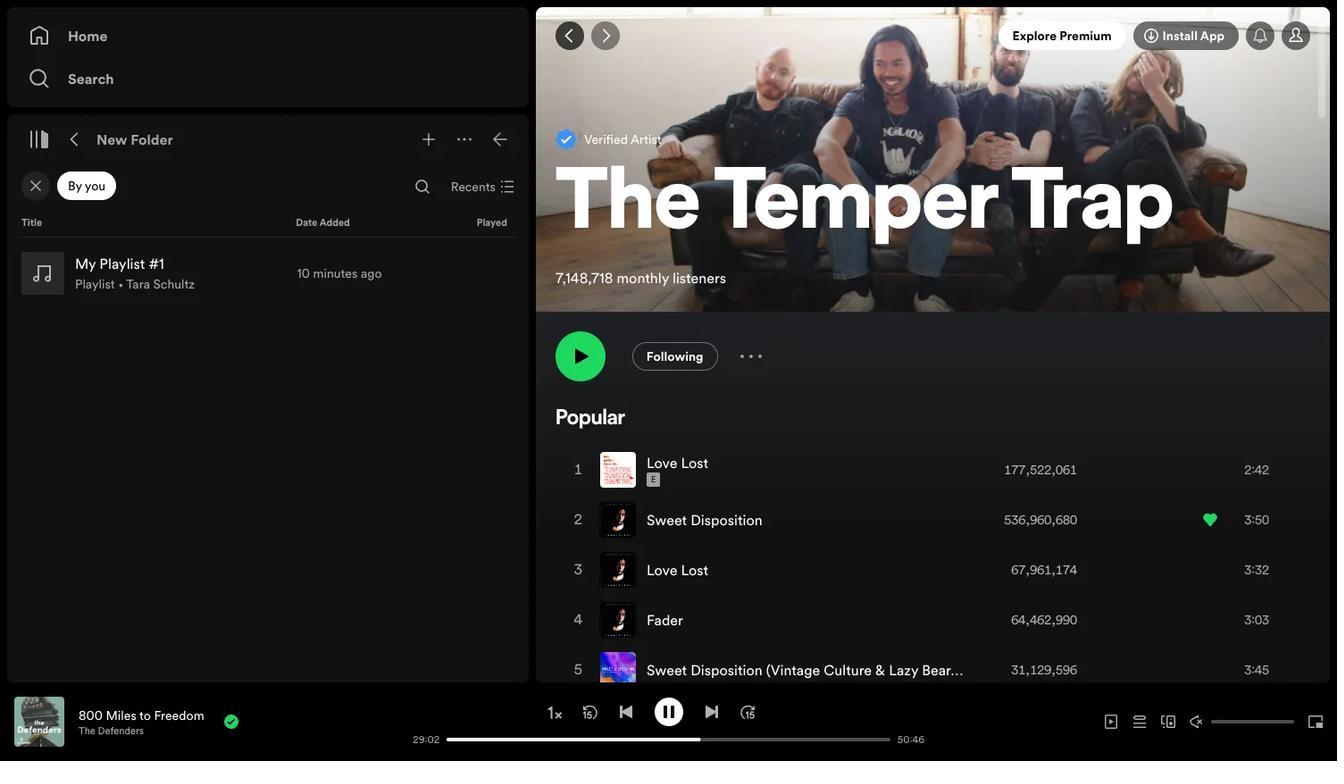 Task type: locate. For each thing, give the bounding box(es) containing it.
love lost cell up fader link
[[600, 546, 716, 594]]

1 horizontal spatial the
[[555, 164, 700, 250]]

love up e
[[647, 453, 677, 472]]

recents
[[451, 178, 496, 196]]

popular
[[555, 408, 625, 429]]

1 vertical spatial the
[[79, 724, 95, 737]]

50:46
[[897, 733, 925, 746]]

artist
[[631, 130, 662, 148]]

800
[[79, 706, 103, 724]]

0 horizontal spatial the
[[79, 724, 95, 737]]

schultz
[[153, 275, 195, 293]]

love for love lost e
[[647, 453, 677, 472]]

love up fader link
[[647, 560, 677, 580]]

By you checkbox
[[57, 171, 116, 200]]

love lost cell
[[600, 446, 716, 494], [600, 546, 716, 594]]

home
[[68, 26, 108, 46]]

none search field inside main element
[[408, 172, 436, 201]]

177,522,061
[[1004, 461, 1077, 479]]

sweet disposition
[[647, 510, 762, 529]]

group
[[14, 245, 522, 302]]

0 vertical spatial the
[[555, 164, 700, 250]]

group containing playlist
[[14, 245, 522, 302]]

1 lost from the top
[[681, 453, 708, 472]]

skip forward 15 seconds image
[[740, 704, 754, 719]]

added
[[319, 216, 350, 230]]

None search field
[[408, 172, 436, 201]]

what's new image
[[1253, 29, 1268, 43]]

by you
[[68, 177, 106, 195]]

playlist • tara schultz
[[75, 275, 195, 293]]

e
[[651, 474, 656, 485]]

the inside 800 miles to freedom the defenders
[[79, 724, 95, 737]]

explore premium button
[[998, 21, 1126, 50]]

love lost cell for 177,522,061
[[600, 446, 716, 494]]

1 love from the top
[[647, 453, 677, 472]]

1 vertical spatial love lost link
[[647, 560, 708, 580]]

playlist
[[75, 275, 115, 293]]

search link
[[29, 61, 507, 96]]

the left "defenders"
[[79, 724, 95, 737]]

love lost cell up sweet at bottom
[[600, 446, 716, 494]]

lost
[[681, 453, 708, 472], [681, 560, 708, 580]]

install
[[1163, 27, 1198, 45]]

0 vertical spatial lost
[[681, 453, 708, 472]]

player controls element
[[257, 697, 933, 746]]

previous image
[[619, 704, 633, 719]]

29:02
[[413, 733, 440, 746]]

3:50 cell
[[1203, 496, 1294, 544]]

0 vertical spatial love lost cell
[[600, 446, 716, 494]]

monthly
[[617, 268, 669, 288]]

fader link
[[647, 610, 683, 630]]

1 vertical spatial love
[[647, 560, 677, 580]]

tara
[[126, 275, 150, 293]]

1 vertical spatial love lost cell
[[600, 546, 716, 594]]

date added
[[296, 216, 350, 230]]

lost inside love lost e
[[681, 453, 708, 472]]

following button
[[632, 342, 718, 370]]

lost right explicit element
[[681, 453, 708, 472]]

1 love lost link from the top
[[647, 453, 708, 472]]

you
[[85, 177, 106, 195]]

love inside love lost e
[[647, 453, 677, 472]]

skip back 15 seconds image
[[583, 704, 597, 719]]

love lost e
[[647, 453, 708, 485]]

volume off image
[[1190, 715, 1204, 729]]

love lost cell for 67,961,174
[[600, 546, 716, 594]]

the
[[555, 164, 700, 250], [79, 724, 95, 737]]

fader cell
[[600, 596, 690, 644]]

800 miles to freedom link
[[79, 706, 204, 724]]

date
[[296, 216, 317, 230]]

2 love lost cell from the top
[[600, 546, 716, 594]]

the down verified artist
[[555, 164, 700, 250]]

defenders
[[98, 724, 144, 737]]

lost down "sweet disposition"
[[681, 560, 708, 580]]

install app link
[[1133, 21, 1239, 50]]

love lost link up e
[[647, 453, 708, 472]]

love
[[647, 453, 677, 472], [647, 560, 677, 580]]

group inside main element
[[14, 245, 522, 302]]

love for love lost
[[647, 560, 677, 580]]

sweet disposition link
[[647, 510, 762, 529]]

0 vertical spatial love lost link
[[647, 453, 708, 472]]

miles
[[106, 706, 136, 724]]

new folder
[[96, 130, 173, 149]]

lost for love lost
[[681, 560, 708, 580]]

1 vertical spatial lost
[[681, 560, 708, 580]]

install app
[[1163, 27, 1225, 45]]

1 love lost cell from the top
[[600, 446, 716, 494]]

3:03
[[1244, 611, 1269, 629]]

cell
[[600, 646, 972, 694]]

folder
[[131, 130, 173, 149]]

top bar and user menu element
[[536, 7, 1330, 64]]

2 love from the top
[[647, 560, 677, 580]]

love lost link down sweet disposition "cell"
[[647, 560, 708, 580]]

0 vertical spatial love
[[647, 453, 677, 472]]

love lost link
[[647, 453, 708, 472], [647, 560, 708, 580]]

67,961,174
[[1011, 561, 1077, 579]]

2 lost from the top
[[681, 560, 708, 580]]



Task type: vqa. For each thing, say whether or not it's contained in the screenshot.
Your Privacy Choices 'Button'
no



Task type: describe. For each thing, give the bounding box(es) containing it.
3:50
[[1244, 511, 1269, 529]]

verified artist
[[584, 130, 662, 148]]

pause image
[[661, 704, 676, 719]]

•
[[118, 275, 123, 293]]

temper
[[714, 164, 997, 250]]

sweet
[[647, 510, 687, 529]]

2:42 cell
[[1203, 446, 1294, 494]]

Recents, List view field
[[436, 172, 525, 201]]

the temper trap
[[555, 164, 1174, 250]]

home link
[[29, 18, 507, 54]]

search in your library image
[[415, 180, 429, 194]]

disposition
[[691, 510, 762, 529]]

explore
[[1012, 27, 1057, 45]]

go back image
[[563, 29, 577, 43]]

new
[[96, 130, 127, 149]]

verified
[[584, 130, 628, 148]]

search
[[68, 69, 114, 88]]

64,462,990
[[1011, 611, 1077, 629]]

premium
[[1060, 27, 1112, 45]]

trap
[[1011, 164, 1174, 250]]

following
[[646, 347, 703, 365]]

love lost
[[647, 560, 708, 580]]

new folder button
[[93, 125, 177, 154]]

now playing view image
[[42, 705, 56, 719]]

main element
[[7, 7, 529, 682]]

7,148,718
[[555, 268, 613, 288]]

clear filters image
[[29, 179, 43, 193]]

explore premium
[[1012, 27, 1112, 45]]

lost for love lost e
[[681, 453, 708, 472]]

2 love lost link from the top
[[647, 560, 708, 580]]

go forward image
[[598, 29, 613, 43]]

fader
[[647, 610, 683, 630]]

2:42
[[1244, 461, 1269, 479]]

sweet disposition cell
[[600, 496, 770, 544]]

connect to a device image
[[1161, 715, 1175, 729]]

app
[[1200, 27, 1225, 45]]

3:32
[[1244, 561, 1269, 579]]

freedom
[[154, 706, 204, 724]]

to
[[139, 706, 151, 724]]

7,148,718 monthly listeners
[[555, 268, 726, 288]]

title
[[21, 216, 42, 230]]

536,960,680
[[1004, 511, 1077, 529]]

listeners
[[673, 268, 726, 288]]

explicit element
[[647, 472, 660, 487]]

the defenders link
[[79, 724, 144, 737]]

800 miles to freedom the defenders
[[79, 706, 204, 737]]

3:45
[[1244, 661, 1269, 679]]

31,129,596
[[1011, 661, 1077, 679]]

now playing: 800 miles to freedom by the defenders footer
[[14, 697, 404, 747]]

next image
[[704, 704, 719, 719]]

by
[[68, 177, 82, 195]]

played
[[477, 216, 507, 230]]

change speed image
[[545, 704, 563, 722]]



